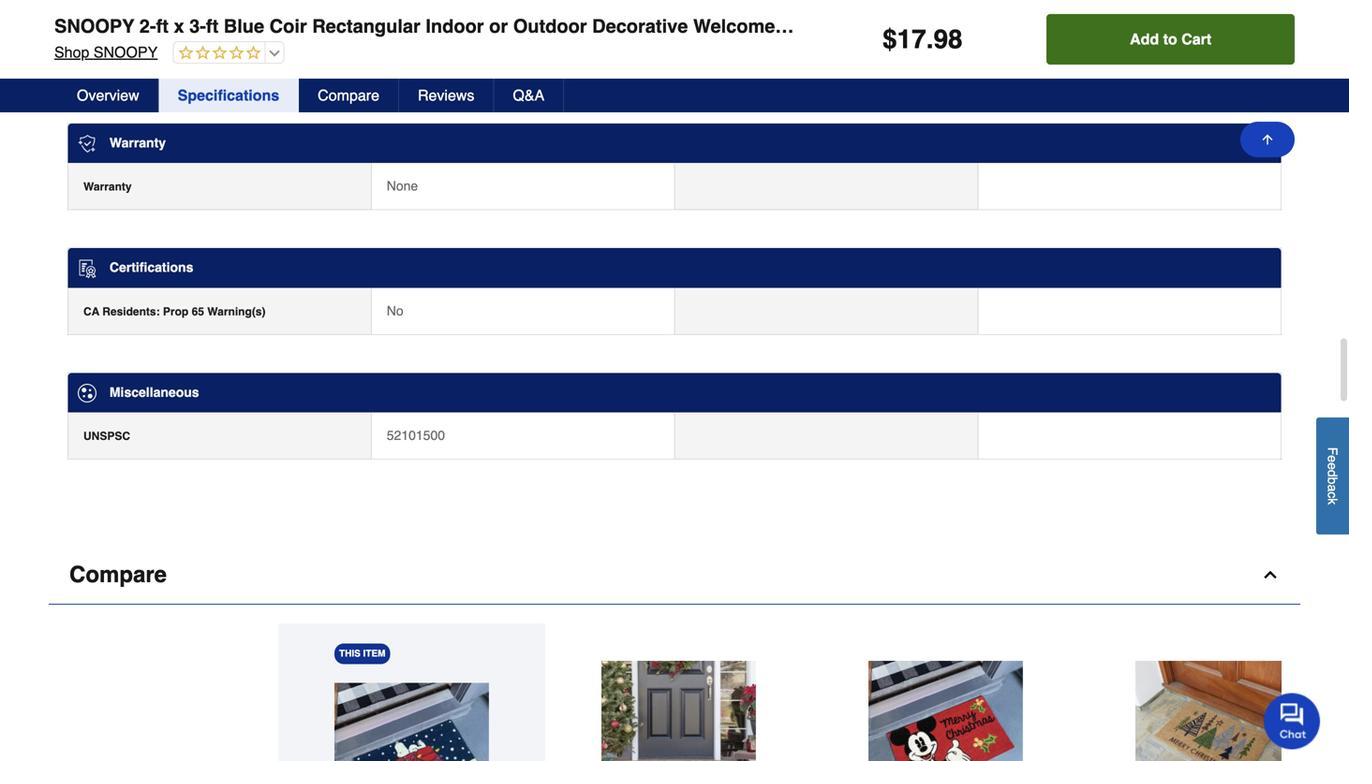 Task type: locate. For each thing, give the bounding box(es) containing it.
miscellaneous
[[110, 385, 199, 400]]

1 no from the top
[[387, 7, 404, 22]]

snoopy
[[54, 15, 134, 37], [94, 44, 158, 61]]

2 e from the top
[[1326, 463, 1341, 470]]

e
[[1326, 456, 1341, 463], [1326, 463, 1341, 470]]

ca residents: prop 65 warning(s)
[[83, 305, 266, 319]]

b
[[1326, 478, 1341, 485]]

3-
[[189, 15, 206, 37]]

ca
[[83, 305, 99, 319]]

water resistant
[[690, 9, 775, 22]]

ft up zero stars image
[[206, 15, 219, 37]]

shop snoopy
[[54, 44, 158, 61]]

zero stars image
[[174, 45, 261, 62]]

license
[[83, 56, 125, 69]]

1 vertical spatial no
[[387, 304, 404, 319]]

.
[[927, 24, 934, 54]]

specifications
[[178, 87, 279, 104]]

certifications
[[110, 260, 193, 275]]

reviews button
[[399, 79, 494, 112]]

mat
[[830, 15, 862, 37]]

e up d at the right bottom
[[1326, 456, 1341, 463]]

reviews
[[418, 87, 475, 104]]

snoopy down 2- on the top
[[94, 44, 158, 61]]

rectangular
[[312, 15, 421, 37]]

0 vertical spatial no
[[387, 7, 404, 22]]

a
[[1326, 485, 1341, 492]]

add
[[1130, 30, 1159, 48]]

d
[[1326, 470, 1341, 478]]

1 vertical spatial compare
[[69, 563, 167, 588]]

1 horizontal spatial ft
[[206, 15, 219, 37]]

snoopy 2-ft x 3-ft blue coir rectangular indoor or outdoor decorative welcome door mat image
[[335, 684, 489, 762]]

c
[[1326, 492, 1341, 499]]

k
[[1326, 499, 1341, 505]]

this item
[[339, 649, 386, 660]]

compare button
[[299, 79, 399, 112], [49, 547, 1301, 606]]

f
[[1326, 448, 1341, 456]]

98
[[934, 24, 963, 54]]

17
[[897, 24, 927, 54]]

0 vertical spatial compare button
[[299, 79, 399, 112]]

2 no from the top
[[387, 304, 404, 319]]

snoopy up shop snoopy
[[54, 15, 134, 37]]

snoopy 2-ft x 3-ft blue coir rectangular indoor or outdoor decorative welcome door mat
[[54, 15, 862, 37]]

unspsc
[[83, 430, 130, 443]]

water
[[690, 9, 721, 22]]

to
[[1164, 30, 1178, 48]]

license type
[[83, 56, 154, 69]]

resistant
[[724, 9, 775, 22]]

no
[[387, 7, 404, 22], [387, 304, 404, 319]]

welcome
[[693, 15, 775, 37]]

rubber-cal 2-ft x 3-ft brown rectangular indoor or outdoor winter door mat image
[[1136, 662, 1291, 762]]

f e e d b a c k button
[[1317, 418, 1350, 535]]

1 horizontal spatial compare
[[318, 87, 380, 104]]

q&a
[[513, 87, 545, 104]]

residents:
[[102, 305, 160, 319]]

outdoor
[[513, 15, 587, 37]]

ft left x
[[156, 15, 169, 37]]

1 ft from the left
[[156, 15, 169, 37]]

specifications button
[[159, 79, 299, 112]]

warranty
[[110, 135, 166, 150], [83, 181, 132, 194]]

chat invite button image
[[1264, 693, 1321, 750]]

0 horizontal spatial ft
[[156, 15, 169, 37]]

or
[[489, 15, 508, 37]]

1 vertical spatial snoopy
[[94, 44, 158, 61]]

compare
[[318, 87, 380, 104], [69, 563, 167, 588]]

ft
[[156, 15, 169, 37], [206, 15, 219, 37]]

e up b
[[1326, 463, 1341, 470]]



Task type: vqa. For each thing, say whether or not it's contained in the screenshot.


Task type: describe. For each thing, give the bounding box(es) containing it.
overview
[[77, 87, 139, 104]]

0 vertical spatial compare
[[318, 87, 380, 104]]

indoor
[[426, 15, 484, 37]]

2 ft from the left
[[206, 15, 219, 37]]

0 vertical spatial snoopy
[[54, 15, 134, 37]]

1 vertical spatial compare button
[[49, 547, 1301, 606]]

f e e d b a c k
[[1326, 448, 1341, 505]]

warning(s)
[[207, 305, 266, 319]]

add to cart button
[[1047, 14, 1295, 65]]

x
[[174, 15, 184, 37]]

no for ca residents: prop 65 warning(s)
[[387, 304, 404, 319]]

add to cart
[[1130, 30, 1212, 48]]

$
[[883, 24, 897, 54]]

0 horizontal spatial compare
[[69, 563, 167, 588]]

no for interlocking
[[387, 7, 404, 22]]

none
[[387, 179, 418, 194]]

interlocking
[[83, 9, 147, 22]]

q&a button
[[494, 79, 564, 112]]

overview button
[[58, 79, 159, 112]]

cart
[[1182, 30, 1212, 48]]

blue
[[224, 15, 264, 37]]

this
[[339, 649, 361, 660]]

item
[[363, 649, 386, 660]]

shop
[[54, 44, 89, 61]]

decorative
[[592, 15, 688, 37]]

1 e from the top
[[1326, 456, 1341, 463]]

1 vertical spatial warranty
[[83, 181, 132, 194]]

door
[[781, 15, 824, 37]]

0 vertical spatial warranty
[[110, 135, 166, 150]]

2-
[[139, 15, 156, 37]]

arrow up image
[[1261, 132, 1276, 147]]

chevron up image
[[1261, 566, 1280, 585]]

disney 2-ft x 3-ft red coir rectangular indoor or outdoor decorative welcome door mat image
[[869, 662, 1023, 762]]

type
[[128, 56, 154, 69]]

prop
[[163, 305, 189, 319]]

52101500
[[387, 429, 445, 443]]

disney 2-ft x 3-ft natural coir rectangular indoor or outdoor decorative welcome door mat image
[[602, 662, 756, 762]]

$ 17 . 98
[[883, 24, 963, 54]]

65
[[192, 305, 204, 319]]

coir
[[270, 15, 307, 37]]



